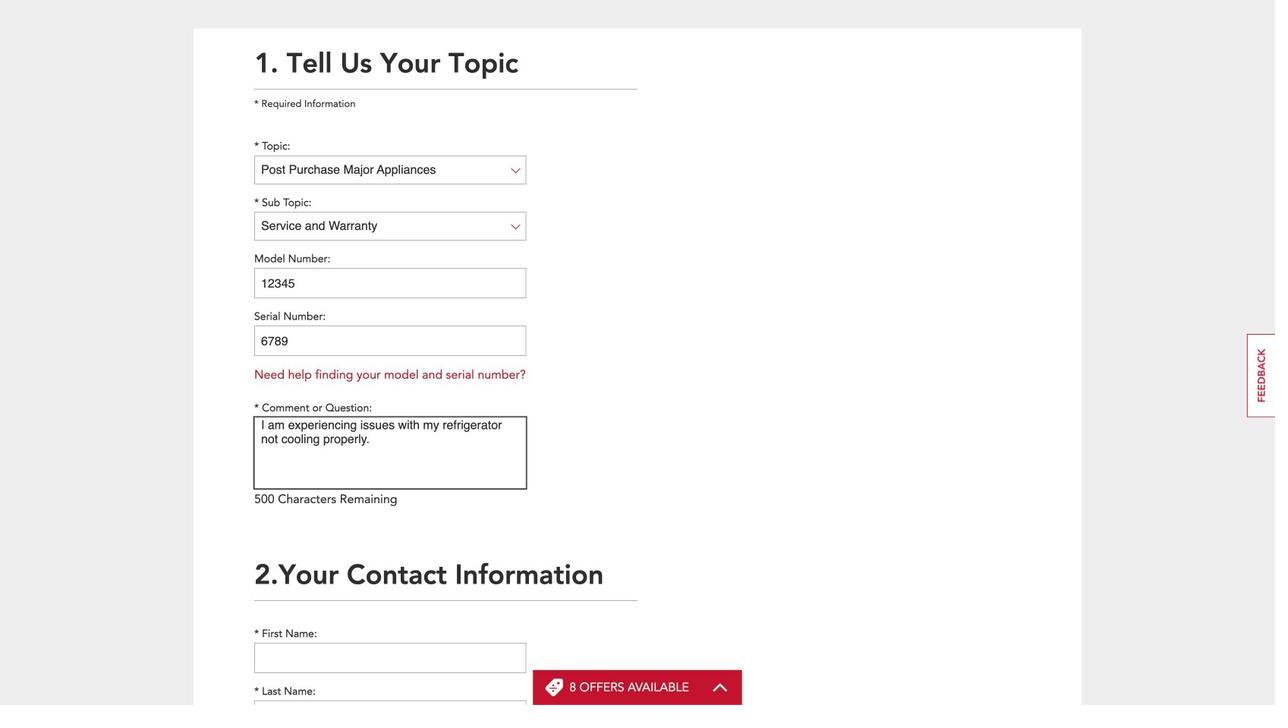 Task type: vqa. For each thing, say whether or not it's contained in the screenshot.
"SUPPORT" element
no



Task type: describe. For each thing, give the bounding box(es) containing it.
Model Number text field
[[254, 268, 527, 298]]

Last Name text field
[[254, 701, 527, 705]]

First Name text field
[[254, 643, 527, 673]]

Serial Number text field
[[254, 326, 527, 356]]

Comment or Question text field
[[254, 417, 527, 489]]



Task type: locate. For each thing, give the bounding box(es) containing it.
site feedback image
[[1247, 334, 1275, 418]]



